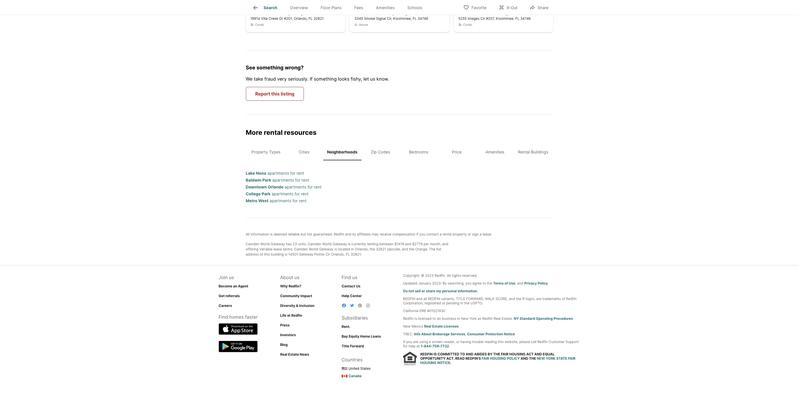 Task type: describe. For each thing, give the bounding box(es) containing it.
floor plans tab
[[314, 1, 348, 15]]

$1,650
[[458, 3, 476, 9]]

title forward button
[[342, 344, 364, 348]]

$2779
[[412, 242, 423, 246]]

this inside button
[[271, 91, 280, 97]]

rental buildings tab
[[514, 145, 552, 159]]

the down $2779
[[409, 247, 414, 251]]

schools tab
[[401, 1, 429, 15]]

1 horizontal spatial world
[[309, 247, 318, 251]]

0 vertical spatial park
[[262, 177, 271, 182]]

new york state fair housing notice link
[[420, 356, 576, 365]]

us right let on the left of the page
[[370, 76, 375, 82]]

but
[[301, 232, 306, 236]]

contact
[[342, 284, 355, 288]]

is up located
[[348, 242, 351, 246]]

kissimmee, for $1,650 /mo
[[496, 16, 514, 21]]

0 horizontal spatial fair
[[482, 356, 489, 361]]

us flag image
[[342, 367, 347, 370]]

let
[[363, 76, 369, 82]]

protection
[[486, 332, 503, 336]]

for inside if you are using a screen reader, or having trouble reading this website, please call redfin customer support for help at
[[403, 344, 408, 348]]

redfin facebook image
[[342, 303, 346, 308]]

redfin for is
[[420, 352, 433, 356]]

fl down out
[[515, 16, 519, 21]]

1 horizontal spatial housing
[[490, 356, 506, 361]]

act.
[[446, 356, 454, 361]]

all
[[423, 297, 427, 301]]

property
[[453, 232, 467, 236]]

fees
[[354, 5, 363, 10]]

find homes faster
[[219, 314, 258, 320]]

equal housing opportunity image
[[403, 352, 417, 365]]

york
[[469, 316, 477, 321]]

more rental resources
[[246, 129, 317, 137]]

ft for $2,000 /mo
[[408, 11, 411, 16]]

and down $1419 at bottom
[[402, 247, 408, 251]]

redfin's
[[466, 356, 481, 361]]

policy
[[507, 356, 520, 361]]

canadian flag image
[[342, 375, 347, 378]]

fl down overview tab
[[309, 16, 313, 21]]

neighborhoods tab
[[323, 145, 361, 159]]

camden up offering
[[246, 242, 259, 246]]

building
[[271, 252, 284, 256]]

gateway down units.
[[299, 252, 313, 256]]

become an agent button
[[219, 284, 248, 288]]

0 horizontal spatial at
[[287, 313, 291, 317]]

759-
[[432, 344, 440, 348]]

community
[[280, 294, 300, 298]]

/mo for $1,800
[[268, 3, 278, 9]]

2 2 from the left
[[268, 11, 270, 16]]

0 vertical spatial new
[[461, 316, 469, 321]]

dr
[[279, 16, 283, 21]]

us for about us
[[294, 274, 300, 280]]

1 horizontal spatial about
[[421, 332, 432, 336]]

college
[[246, 191, 261, 196]]

redfin is licensed to do business in new york as redfin real estate. ny standard operating procedures
[[403, 316, 573, 321]]

report
[[255, 91, 270, 97]]

the left terms
[[487, 281, 492, 285]]

0 vertical spatial orlando,
[[294, 16, 308, 21]]

price
[[452, 149, 462, 154]]

34746 for $2,000 /mo
[[418, 16, 428, 21]]

2 vertical spatial real
[[280, 352, 287, 357]]

/mo for $2,000
[[373, 3, 383, 9]]

buildings
[[531, 149, 548, 154]]

3 2 from the left
[[354, 11, 357, 16]]

redfin instagram image
[[366, 303, 370, 308]]

in inside the camden world gateway has 23 units. camden world gateway is currently renting between $1419 and $2779 per month, and offering variable lease terms. camden world gateway is located in orlando, the 32821 zipcode, and the orange. the full address of this building is 14501 gateway pointe cir orlando, fl 32821.
[[351, 247, 354, 251]]

get referrals
[[219, 294, 240, 298]]

0 vertical spatial amenities tab
[[370, 1, 401, 15]]

rental buildings
[[518, 149, 548, 154]]

contact
[[426, 232, 439, 236]]

rental inside more rental resources heading
[[264, 129, 283, 137]]

mexico
[[411, 324, 423, 328]]

2 horizontal spatial you
[[466, 281, 471, 285]]

2 horizontal spatial and
[[534, 352, 542, 356]]

1 vertical spatial new
[[403, 324, 411, 328]]

info about brokerage services link
[[414, 332, 465, 336]]

2 baths for $1,650 /mo
[[476, 11, 490, 16]]

of inside redfin and all redfin variants, title forward, walk score, and the r logos, are trademarks of redfin corporation, registered or pending in the uspto.
[[562, 297, 565, 301]]

become
[[219, 284, 232, 288]]

help
[[342, 294, 349, 298]]

1 vertical spatial rental
[[443, 232, 452, 236]]

2 horizontal spatial real
[[494, 316, 501, 321]]

1,076 sq ft
[[287, 11, 306, 16]]

sq for $1,800 /mo
[[298, 11, 302, 16]]

5255
[[458, 16, 467, 21]]

redfin.
[[435, 273, 446, 278]]

. down agree
[[477, 289, 478, 293]]

baths for $2,000 /mo
[[376, 11, 386, 16]]

and right $1419 at bottom
[[405, 242, 411, 246]]

blog button
[[280, 342, 288, 347]]

search link
[[252, 4, 277, 11]]

press button
[[280, 323, 290, 327]]

is left located
[[334, 247, 337, 251]]

overview tab
[[284, 1, 314, 15]]

$1,650 /mo
[[458, 3, 486, 9]]

redfin inside redfin and all redfin variants, title forward, walk score, and the r logos, are trademarks of redfin corporation, registered or pending in the uspto.
[[566, 297, 577, 301]]

please
[[519, 340, 530, 344]]

0 horizontal spatial estate
[[288, 352, 299, 357]]

ft for $1,650 /mo
[[509, 11, 511, 16]]

an
[[233, 284, 237, 288]]

is
[[434, 352, 437, 356]]

redfin left its
[[334, 232, 344, 236]]

lease.
[[483, 232, 492, 236]]

r
[[522, 297, 525, 301]]

renting
[[367, 242, 378, 246]]

fair housing policy and the
[[482, 356, 537, 361]]

redfin pinterest image
[[358, 303, 362, 308]]

a inside if you are using a screen reader, or having trouble reading this website, please call redfin customer support for help at
[[429, 340, 431, 344]]

smoke
[[364, 16, 375, 21]]

do not sell or share my personal information link
[[403, 289, 477, 293]]

help center button
[[342, 294, 362, 298]]

become an agent
[[219, 284, 248, 288]]

new mexico real estate licenses
[[403, 324, 459, 328]]

bedrooms tab
[[400, 145, 438, 159]]

canada
[[349, 374, 361, 378]]

sq for $2,000 /mo
[[402, 11, 407, 16]]

1 horizontal spatial in
[[457, 316, 460, 321]]

redfin inside if you are using a screen reader, or having trouble reading this website, please call redfin customer support for help at
[[537, 340, 548, 344]]

kissimmee, for $2,000 /mo
[[393, 16, 412, 21]]

0 horizontal spatial ,
[[465, 332, 466, 336]]

address
[[246, 252, 259, 256]]

1 horizontal spatial information
[[458, 289, 477, 293]]

this inside the camden world gateway has 23 units. camden world gateway is currently renting between $1419 and $2779 per month, and offering variable lease terms. camden world gateway is located in orlando, the 32821 zipcode, and the orange. the full address of this building is 14501 gateway pointe cir orlando, fl 32821.
[[264, 252, 270, 256]]

you inside if you are using a screen reader, or having trouble reading this website, please call redfin customer support for help at
[[406, 340, 412, 344]]

1 2 from the left
[[250, 11, 253, 16]]

0 vertical spatial all
[[246, 232, 250, 236]]

4 2 from the left
[[372, 11, 374, 16]]

sell
[[415, 289, 421, 293]]

1 vertical spatial real
[[424, 324, 431, 328]]

gateway up located
[[333, 242, 347, 246]]

bay equity home loans
[[342, 334, 381, 338]]

property
[[251, 149, 268, 154]]

tab list containing search
[[246, 0, 433, 15]]

trademarks
[[542, 297, 561, 301]]

gateway up lease
[[271, 242, 285, 246]]

housing inside new york state fair housing notice
[[420, 361, 436, 365]]

1,076
[[287, 11, 297, 16]]

us
[[356, 284, 360, 288]]

1 horizontal spatial to
[[483, 281, 486, 285]]

ft for $1,800 /mo
[[304, 11, 306, 16]]

pointe
[[314, 252, 325, 256]]

1 horizontal spatial and
[[521, 356, 528, 361]]

$1419
[[394, 242, 404, 246]]

of inside the camden world gateway has 23 units. camden world gateway is currently renting between $1419 and $2779 per month, and offering variable lease terms. camden world gateway is located in orlando, the 32821 zipcode, and the orange. the full address of this building is 14501 gateway pointe cir orlando, fl 32821.
[[260, 252, 263, 256]]

sign
[[472, 232, 479, 236]]

price tab
[[438, 145, 476, 159]]

villa
[[261, 16, 268, 21]]

1 vertical spatial park
[[262, 191, 271, 196]]

ny
[[514, 316, 519, 321]]

fair inside new york state fair housing notice
[[568, 356, 576, 361]]

5 2 from the left
[[458, 11, 461, 16]]

take
[[254, 76, 263, 82]]

$2,000
[[354, 3, 373, 9]]

we take fraud very seriously. if something looks fishy, let us know.
[[246, 76, 389, 82]]

0 horizontal spatial if
[[310, 76, 313, 82]]

terms of use link
[[493, 281, 515, 285]]

fl inside the camden world gateway has 23 units. camden world gateway is currently renting between $1419 and $2779 per month, and offering variable lease terms. camden world gateway is located in orlando, the 32821 zipcode, and the orange. the full address of this building is 14501 gateway pointe cir orlando, fl 32821.
[[346, 252, 350, 256]]

23
[[293, 242, 297, 246]]

york
[[546, 356, 556, 361]]

the down the renting
[[370, 247, 375, 251]]

downtown
[[246, 184, 267, 189]]

privacy policy link
[[524, 281, 548, 285]]

agree
[[472, 281, 482, 285]]

1 vertical spatial something
[[314, 76, 337, 82]]

2 baths for $2,000 /mo
[[372, 11, 386, 16]]

faster
[[245, 314, 258, 320]]

codes
[[378, 149, 390, 154]]

notice
[[437, 361, 450, 365]]

5255 images cir #207, kissimmee, fl 34746
[[458, 16, 531, 21]]

redfin down california
[[403, 316, 414, 321]]

privacy
[[524, 281, 537, 285]]

2 beds for $1,800
[[250, 11, 263, 16]]

. down committed
[[450, 361, 451, 365]]

amenities for the bottommost amenities tab
[[486, 149, 504, 154]]

impact
[[301, 294, 312, 298]]

this inside if you are using a screen reader, or having trouble reading this website, please call redfin customer support for help at
[[498, 340, 504, 344]]

the left uspto.
[[464, 301, 470, 305]]

19914 villa creek dr #201, orlando, fl 32821
[[250, 16, 324, 21]]

more
[[246, 129, 262, 137]]

1 vertical spatial to
[[433, 316, 436, 321]]

0 vertical spatial cir
[[480, 16, 485, 21]]

registered
[[424, 301, 441, 305]]

bay
[[342, 334, 348, 338]]

fees tab
[[348, 1, 370, 15]]

/mo for $1,650
[[476, 3, 486, 9]]

rights
[[452, 273, 461, 278]]

1 vertical spatial amenities tab
[[476, 145, 514, 159]]

cir,
[[387, 16, 392, 21]]

1 horizontal spatial of
[[505, 281, 508, 285]]

and left all
[[416, 297, 422, 301]]

state
[[556, 356, 567, 361]]

read
[[455, 356, 465, 361]]

walk
[[485, 297, 495, 301]]



Task type: locate. For each thing, give the bounding box(es) containing it.
forward,
[[466, 297, 484, 301]]

redfin for and
[[403, 297, 415, 301]]

share
[[426, 289, 435, 293]]

32821 inside the camden world gateway has 23 units. camden world gateway is currently renting between $1419 and $2779 per month, and offering variable lease terms. camden world gateway is located in orlando, the 32821 zipcode, and the orange. the full address of this building is 14501 gateway pointe cir orlando, fl 32821.
[[376, 247, 386, 251]]

amenities tab
[[370, 1, 401, 15], [476, 145, 514, 159]]

2 horizontal spatial 2 beds
[[458, 11, 471, 16]]

why redfin? button
[[280, 284, 301, 288]]

baths for $1,650 /mo
[[480, 11, 490, 16]]

2023:
[[432, 281, 442, 285]]

located
[[338, 247, 350, 251]]

cir right pointe
[[326, 252, 330, 256]]

2 up 3345
[[354, 11, 357, 16]]

2 baths for $1,800 /mo
[[268, 11, 282, 16]]

sq down overview
[[298, 11, 302, 16]]

trouble
[[472, 340, 484, 344]]

at right life on the bottom left of the page
[[287, 313, 291, 317]]

1 horizontal spatial a
[[440, 232, 442, 236]]

or left 'pending'
[[442, 301, 445, 305]]

#207,
[[486, 16, 495, 21]]

a right 'using'
[[429, 340, 431, 344]]

0 horizontal spatial 34746
[[418, 16, 428, 21]]

32821 down between
[[376, 247, 386, 251]]

0 vertical spatial tab list
[[246, 0, 433, 15]]

condo for $1,800
[[255, 23, 264, 26]]

all left rights on the bottom
[[447, 273, 451, 278]]

between
[[379, 242, 394, 246]]

download the redfin app on the apple app store image
[[219, 323, 258, 335]]

and right act
[[534, 352, 542, 356]]

1 vertical spatial 32821
[[376, 247, 386, 251]]

in right business
[[457, 316, 460, 321]]

0 horizontal spatial 32821
[[314, 16, 324, 21]]

1 vertical spatial orlando,
[[355, 247, 369, 251]]

0 horizontal spatial this
[[264, 252, 270, 256]]

sq for $1,650 /mo
[[503, 11, 507, 16]]

2 horizontal spatial a
[[480, 232, 482, 236]]

about up 'using'
[[421, 332, 432, 336]]

fl down located
[[346, 252, 350, 256]]

something left "looks"
[[314, 76, 337, 82]]

floor plans
[[321, 5, 342, 10]]

0 vertical spatial amenities
[[376, 5, 395, 10]]

1 2 beds from the left
[[250, 11, 263, 16]]

0 horizontal spatial amenities tab
[[370, 1, 401, 15]]

or right sell
[[422, 289, 425, 293]]

to left do
[[433, 316, 436, 321]]

1 kissimmee, from the left
[[393, 16, 412, 21]]

1 horizontal spatial new
[[461, 316, 469, 321]]

more rental resources heading
[[246, 129, 553, 144]]

you down reserved.
[[466, 281, 471, 285]]

equity
[[349, 334, 359, 338]]

0 vertical spatial to
[[483, 281, 486, 285]]

3 2 baths from the left
[[476, 11, 490, 16]]

is up mexico
[[414, 316, 417, 321]]

0 vertical spatial if
[[310, 76, 313, 82]]

terms
[[493, 281, 504, 285]]

amenities for topmost amenities tab
[[376, 5, 395, 10]]

to right agree
[[483, 281, 486, 285]]

having
[[460, 340, 471, 344]]

0 horizontal spatial world
[[260, 242, 270, 246]]

the
[[493, 352, 500, 356], [529, 356, 536, 361]]

ny standard operating procedures link
[[514, 316, 573, 321]]

32821.
[[351, 252, 362, 256]]

2 tab list from the top
[[246, 144, 553, 160]]

camden world gateway has 23 units. camden world gateway is currently renting between $1419 and $2779 per month, and offering variable lease terms. camden world gateway is located in orlando, the 32821 zipcode, and the orange. the full address of this building is 14501 gateway pointe cir orlando, fl 32821.
[[246, 242, 448, 256]]

orlando, down the currently
[[355, 247, 369, 251]]

. up committed
[[449, 344, 450, 348]]

notice
[[504, 332, 515, 336]]

1 horizontal spatial amenities
[[486, 149, 504, 154]]

redfin right trademarks
[[566, 297, 577, 301]]

2 beds from the left
[[358, 11, 367, 16]]

0 horizontal spatial 2 baths
[[268, 11, 282, 16]]

2 /mo from the left
[[373, 3, 383, 9]]

find us
[[342, 274, 357, 280]]

lake
[[246, 171, 255, 175]]

1 vertical spatial ,
[[465, 332, 466, 336]]

redfin
[[334, 232, 344, 236], [566, 297, 577, 301], [291, 313, 302, 317], [403, 316, 414, 321], [482, 316, 493, 321], [537, 340, 548, 344]]

1 horizontal spatial this
[[271, 91, 280, 97]]

diversity
[[280, 303, 295, 308]]

us for join us
[[229, 274, 234, 280]]

updated
[[403, 281, 417, 285]]

redfin inside redfin is committed to and abides by the fair housing act and equal opportunity act. read redfin's
[[420, 352, 433, 356]]

34746 down 'schools' tab
[[418, 16, 428, 21]]

2 horizontal spatial world
[[322, 242, 332, 246]]

very
[[277, 76, 287, 82]]

you right if
[[419, 232, 425, 236]]

news
[[300, 352, 309, 357]]

baths
[[271, 11, 282, 16], [376, 11, 386, 16], [480, 11, 490, 16]]

1 vertical spatial you
[[466, 281, 471, 285]]

and right month,
[[442, 242, 448, 246]]

park up west
[[262, 191, 271, 196]]

find for find homes faster
[[219, 314, 228, 320]]

2 horizontal spatial sq
[[503, 11, 507, 16]]

find for find us
[[342, 274, 351, 280]]

beds for $2,000
[[358, 11, 367, 16]]

real estate licenses link
[[424, 324, 459, 328]]

1 baths from the left
[[271, 11, 282, 16]]

3 2 beds from the left
[[458, 11, 471, 16]]

floor
[[321, 5, 330, 10]]

is
[[270, 232, 273, 236], [348, 242, 351, 246], [334, 247, 337, 251], [285, 252, 287, 256], [414, 316, 417, 321]]

reserved.
[[462, 273, 477, 278]]

if
[[416, 232, 418, 236]]

amenities
[[376, 5, 395, 10], [486, 149, 504, 154]]

home
[[360, 334, 370, 338]]

and left its
[[345, 232, 351, 236]]

kissimmee, down 1,300 sq ft
[[393, 16, 412, 21]]

cities tab
[[285, 145, 323, 159]]

0 horizontal spatial a
[[429, 340, 431, 344]]

1 horizontal spatial sq
[[402, 11, 407, 16]]

and right use
[[517, 281, 523, 285]]

1 vertical spatial at
[[417, 344, 420, 348]]

or inside redfin and all redfin variants, title forward, walk score, and the r logos, are trademarks of redfin corporation, registered or pending in the uspto.
[[442, 301, 445, 305]]

redfin twitter image
[[350, 303, 354, 308]]

or left sign
[[468, 232, 471, 236]]

$1,800 /mo
[[250, 3, 278, 9]]

0 vertical spatial estate
[[432, 324, 443, 328]]

real
[[494, 316, 501, 321], [424, 324, 431, 328], [280, 352, 287, 357]]

2 beds for $1,650
[[458, 11, 471, 16]]

2 down search
[[268, 11, 270, 16]]

if right seriously.
[[310, 76, 313, 82]]

1 horizontal spatial if
[[403, 340, 405, 344]]

in up 32821.
[[351, 247, 354, 251]]

0 horizontal spatial find
[[219, 314, 228, 320]]

condo down 19914
[[255, 23, 264, 26]]

are inside redfin and all redfin variants, title forward, walk score, and the r logos, are trademarks of redfin corporation, registered or pending in the uspto.
[[536, 297, 542, 301]]

find down 'careers'
[[219, 314, 228, 320]]

fl down 'schools' tab
[[413, 16, 417, 21]]

by
[[443, 281, 447, 285]]

/mo up signal
[[373, 3, 383, 9]]

and right to on the right bottom of page
[[466, 352, 473, 356]]

affiliates
[[357, 232, 371, 236]]

1 horizontal spatial fair
[[501, 352, 509, 356]]

world up the variable
[[260, 242, 270, 246]]

1 vertical spatial not
[[409, 289, 414, 293]]

1 horizontal spatial ,
[[515, 281, 516, 285]]

of down the variable
[[260, 252, 263, 256]]

1 horizontal spatial rental
[[443, 232, 452, 236]]

0 vertical spatial not
[[307, 232, 312, 236]]

all up offering
[[246, 232, 250, 236]]

camden up pointe
[[308, 242, 321, 246]]

2 horizontal spatial beds
[[462, 11, 471, 16]]

1 vertical spatial if
[[403, 340, 405, 344]]

center
[[350, 294, 362, 298]]

searching,
[[448, 281, 465, 285]]

1 horizontal spatial the
[[529, 356, 536, 361]]

real down blog button
[[280, 352, 287, 357]]

personal
[[442, 289, 457, 293]]

camden down units.
[[294, 247, 308, 251]]

of left use
[[505, 281, 508, 285]]

rental left property
[[443, 232, 452, 236]]

gateway up pointe
[[319, 247, 333, 251]]

estate
[[432, 324, 443, 328], [288, 352, 299, 357]]

redfin right as
[[482, 316, 493, 321]]

1 condo from the left
[[255, 23, 264, 26]]

0 horizontal spatial in
[[351, 247, 354, 251]]

is down terms.
[[285, 252, 287, 256]]

2 horizontal spatial 2 baths
[[476, 11, 490, 16]]

0 horizontal spatial of
[[260, 252, 263, 256]]

0 horizontal spatial real
[[280, 352, 287, 357]]

information
[[251, 232, 269, 236], [458, 289, 477, 293]]

community impact button
[[280, 294, 312, 298]]

0 horizontal spatial 2 beds
[[250, 11, 263, 16]]

1 2 baths from the left
[[268, 11, 282, 16]]

2 horizontal spatial orlando,
[[355, 247, 369, 251]]

all information is deemed reliable but not guaranteed. redfin and its affiliates may receive compensation if you contact a rental property or sign a lease.
[[246, 232, 492, 236]]

fraud
[[264, 76, 276, 82]]

life at redfin
[[280, 313, 302, 317]]

2 beds for $2,000
[[354, 11, 367, 16]]

0 vertical spatial of
[[260, 252, 263, 256]]

2 baths down favorite
[[476, 11, 490, 16]]

2 beds up 19914
[[250, 11, 263, 16]]

1 vertical spatial are
[[413, 340, 418, 344]]

, up the having
[[465, 332, 466, 336]]

baths for $1,800 /mo
[[271, 11, 282, 16]]

not right do
[[409, 289, 414, 293]]

2 baths
[[268, 11, 282, 16], [372, 11, 386, 16], [476, 11, 490, 16]]

1-844-759-7732 .
[[421, 344, 450, 348]]

rental
[[264, 129, 283, 137], [443, 232, 452, 236]]

referrals
[[225, 294, 240, 298]]

redfin down &
[[291, 313, 302, 317]]

inclusion
[[299, 303, 314, 308]]

loans
[[371, 334, 381, 338]]

not right but
[[307, 232, 312, 236]]

0 horizontal spatial not
[[307, 232, 312, 236]]

the left r
[[516, 297, 521, 301]]

2 horizontal spatial /mo
[[476, 3, 486, 9]]

us up us
[[352, 274, 357, 280]]

ft down x- at the top right of the page
[[509, 11, 511, 16]]

new york state fair housing notice
[[420, 356, 576, 365]]

has
[[286, 242, 292, 246]]

1 tab list from the top
[[246, 0, 433, 15]]

1 ft from the left
[[304, 11, 306, 16]]

operating
[[536, 316, 553, 321]]

reader,
[[444, 340, 455, 344]]

2 vertical spatial orlando,
[[331, 252, 345, 256]]

1 horizontal spatial at
[[417, 344, 420, 348]]

2 ft from the left
[[408, 11, 411, 16]]

0 horizontal spatial ft
[[304, 11, 306, 16]]

1 horizontal spatial not
[[409, 289, 414, 293]]

baths up creek
[[271, 11, 282, 16]]

is left 'deemed'
[[270, 232, 273, 236]]

1 horizontal spatial find
[[342, 274, 351, 280]]

0 vertical spatial are
[[536, 297, 542, 301]]

report this listing
[[255, 91, 294, 97]]

1 vertical spatial amenities
[[486, 149, 504, 154]]

1 vertical spatial about
[[421, 332, 432, 336]]

3 baths from the left
[[480, 11, 490, 16]]

redfin right the call
[[537, 340, 548, 344]]

a right sign
[[480, 232, 482, 236]]

2 horizontal spatial baths
[[480, 11, 490, 16]]

1 horizontal spatial baths
[[376, 11, 386, 16]]

1 /mo from the left
[[268, 3, 278, 9]]

and right policy at the bottom of the page
[[521, 356, 528, 361]]

are
[[536, 297, 542, 301], [413, 340, 418, 344]]

1 horizontal spatial 32821
[[376, 247, 386, 251]]

logos,
[[526, 297, 535, 301]]

34746 for $1,650 /mo
[[520, 16, 531, 21]]

redfin and all redfin variants, title forward, walk score, and the r logos, are trademarks of redfin corporation, registered or pending in the uspto.
[[403, 297, 577, 305]]

6 2 from the left
[[476, 11, 478, 16]]

0 vertical spatial you
[[419, 232, 425, 236]]

zip codes tab
[[361, 145, 400, 159]]

1 horizontal spatial are
[[536, 297, 542, 301]]

1 sq from the left
[[298, 11, 302, 16]]

are right logos,
[[536, 297, 542, 301]]

2 beds up 3345
[[354, 11, 367, 16]]

34746 down share button
[[520, 16, 531, 21]]

if down trec:
[[403, 340, 405, 344]]

the inside redfin is committed to and abides by the fair housing act and equal opportunity act. read redfin's
[[493, 352, 500, 356]]

tab list
[[246, 0, 433, 15], [246, 144, 553, 160]]

1 horizontal spatial beds
[[358, 11, 367, 16]]

do
[[403, 289, 408, 293]]

1 34746 from the left
[[418, 16, 428, 21]]

real down licensed
[[424, 324, 431, 328]]

1 horizontal spatial orlando,
[[331, 252, 345, 256]]

1 horizontal spatial you
[[419, 232, 425, 236]]

about
[[280, 274, 293, 280], [421, 332, 432, 336]]

0 horizontal spatial orlando,
[[294, 16, 308, 21]]

subsidiaries
[[342, 315, 368, 321]]

and
[[345, 232, 351, 236], [405, 242, 411, 246], [442, 242, 448, 246], [402, 247, 408, 251], [517, 281, 523, 285], [416, 297, 422, 301], [509, 297, 515, 301]]

property types tab
[[247, 145, 285, 159]]

about up why
[[280, 274, 293, 280]]

housing inside redfin is committed to and abides by the fair housing act and equal opportunity act. read redfin's
[[509, 352, 525, 356]]

0 horizontal spatial condo
[[255, 23, 264, 26]]

condo for $1,650
[[463, 23, 472, 26]]

1 beds from the left
[[254, 11, 263, 16]]

1 vertical spatial this
[[264, 252, 270, 256]]

if you are using a screen reader, or having trouble reading this website, please call redfin customer support for help at
[[403, 340, 579, 348]]

0 horizontal spatial are
[[413, 340, 418, 344]]

kissimmee, down 918 sq ft
[[496, 16, 514, 21]]

redfin is committed to and abides by the fair housing act and equal opportunity act. read redfin's
[[420, 352, 555, 361]]

2 baths from the left
[[376, 11, 386, 16]]

looks
[[338, 76, 349, 82]]

0 vertical spatial real
[[494, 316, 501, 321]]

uspto.
[[470, 301, 483, 305]]

0 horizontal spatial information
[[251, 232, 269, 236]]

3 /mo from the left
[[476, 3, 486, 9]]

beds up the 5255
[[462, 11, 471, 16]]

cir left '#207,'
[[480, 16, 485, 21]]

0 horizontal spatial amenities
[[376, 5, 395, 10]]

0 horizontal spatial and
[[466, 352, 473, 356]]

2 down favorite
[[476, 11, 478, 16]]

redfin down do
[[403, 297, 415, 301]]

3 beds from the left
[[462, 11, 471, 16]]

2 2 baths from the left
[[372, 11, 386, 16]]

out
[[511, 5, 518, 10]]

0 horizontal spatial sq
[[298, 11, 302, 16]]

metro
[[246, 198, 257, 203]]

1 vertical spatial all
[[447, 273, 451, 278]]

2
[[250, 11, 253, 16], [268, 11, 270, 16], [354, 11, 357, 16], [372, 11, 374, 16], [458, 11, 461, 16], [476, 11, 478, 16]]

0 vertical spatial about
[[280, 274, 293, 280]]

homes
[[229, 314, 244, 320]]

32821 down the floor
[[314, 16, 324, 21]]

2 34746 from the left
[[520, 16, 531, 21]]

0 horizontal spatial about
[[280, 274, 293, 280]]

orlando, down located
[[331, 252, 345, 256]]

zip
[[371, 149, 377, 154]]

units.
[[298, 242, 307, 246]]

cir inside the camden world gateway has 23 units. camden world gateway is currently renting between $1419 and $2779 per month, and offering variable lease terms. camden world gateway is located in orlando, the 32821 zipcode, and the orange. the full address of this building is 14501 gateway pointe cir orlando, fl 32821.
[[326, 252, 330, 256]]

life at redfin button
[[280, 313, 302, 317]]

0 vertical spatial something
[[257, 64, 284, 71]]

forward
[[350, 344, 364, 348]]

us for find us
[[352, 274, 357, 280]]

this down the variable
[[264, 252, 270, 256]]

2 beds up the 5255
[[458, 11, 471, 16]]

resources
[[284, 129, 317, 137]]

fair inside redfin is committed to and abides by the fair housing act and equal opportunity act. read redfin's
[[501, 352, 509, 356]]

redfin down 844-
[[420, 352, 433, 356]]

ft down schools
[[408, 11, 411, 16]]

new left 'york'
[[461, 316, 469, 321]]

1 horizontal spatial 2 beds
[[354, 11, 367, 16]]

something up fraud
[[257, 64, 284, 71]]

find up contact
[[342, 274, 351, 280]]

2 condo from the left
[[463, 23, 472, 26]]

1 horizontal spatial something
[[314, 76, 337, 82]]

0 vertical spatial information
[[251, 232, 269, 236]]

community impact
[[280, 294, 312, 298]]

sq right 1,300
[[402, 11, 407, 16]]

tab list containing property types
[[246, 144, 553, 160]]

3 ft from the left
[[509, 11, 511, 16]]

or inside if you are using a screen reader, or having trouble reading this website, please call redfin customer support for help at
[[456, 340, 459, 344]]

beds for $1,650
[[462, 11, 471, 16]]

1 vertical spatial information
[[458, 289, 477, 293]]

cities
[[299, 149, 310, 154]]

1 vertical spatial in
[[460, 301, 463, 305]]

0 horizontal spatial kissimmee,
[[393, 16, 412, 21]]

2 sq from the left
[[402, 11, 407, 16]]

zip codes
[[371, 149, 390, 154]]

. up trademarks
[[548, 281, 549, 285]]

0 vertical spatial ,
[[515, 281, 516, 285]]

redfin down share
[[428, 297, 440, 301]]

corporation,
[[403, 301, 423, 305]]

new up trec:
[[403, 324, 411, 328]]

this right reading
[[498, 340, 504, 344]]

/mo up images at the right of page
[[476, 3, 486, 9]]

the right the by
[[493, 352, 500, 356]]

in right 'pending'
[[460, 301, 463, 305]]

and right score, on the right of the page
[[509, 297, 515, 301]]

if inside if you are using a screen reader, or having trouble reading this website, please call redfin customer support for help at
[[403, 340, 405, 344]]

diversity & inclusion
[[280, 303, 314, 308]]

are inside if you are using a screen reader, or having trouble reading this website, please call redfin customer support for help at
[[413, 340, 418, 344]]

rental right more
[[264, 129, 283, 137]]

0 horizontal spatial baths
[[271, 11, 282, 16]]

gateway
[[271, 242, 285, 246], [333, 242, 347, 246], [319, 247, 333, 251], [299, 252, 313, 256]]

signal
[[376, 16, 386, 21]]

beds for $1,800
[[254, 11, 263, 16]]

favorite button
[[459, 1, 491, 13]]

2 2 beds from the left
[[354, 11, 367, 16]]

in inside redfin and all redfin variants, title forward, walk score, and the r logos, are trademarks of redfin corporation, registered or pending in the uspto.
[[460, 301, 463, 305]]

3 sq from the left
[[503, 11, 507, 16]]

2 kissimmee, from the left
[[496, 16, 514, 21]]

0 vertical spatial at
[[287, 313, 291, 317]]

at inside if you are using a screen reader, or having trouble reading this website, please call redfin customer support for help at
[[417, 344, 420, 348]]

download the redfin app from the google play store image
[[219, 341, 258, 352]]

beds up 3345
[[358, 11, 367, 16]]



Task type: vqa. For each thing, say whether or not it's contained in the screenshot.
FLOOR PLANS
yes



